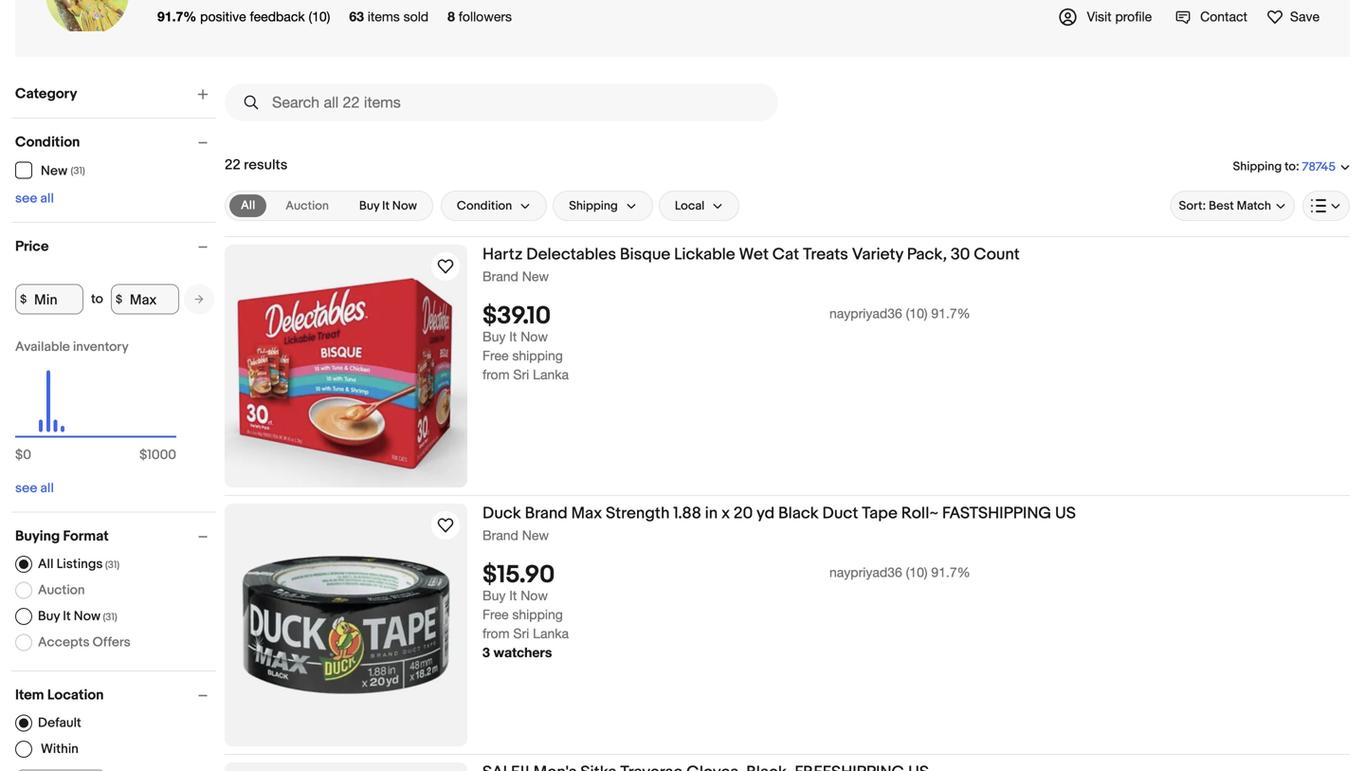 Task type: vqa. For each thing, say whether or not it's contained in the screenshot.
FROM to the top
yes



Task type: locate. For each thing, give the bounding box(es) containing it.
91.7% for naypriyad36 (10) 91.7% buy it now free shipping from sri lanka 3 watchers
[[932, 565, 971, 580]]

from inside "naypriyad36 (10) 91.7% buy it now free shipping from sri lanka 3 watchers"
[[483, 626, 510, 641]]

91.7% inside naypriyad36 (10) 91.7% buy it now free shipping from sri lanka
[[932, 306, 971, 321]]

0 vertical spatial all
[[241, 198, 255, 213]]

buying format button
[[15, 528, 216, 545]]

1 vertical spatial shipping
[[569, 198, 618, 213]]

1000
[[147, 447, 176, 463]]

condition button up hartz
[[441, 191, 548, 221]]

brand left max
[[525, 504, 568, 524]]

default
[[38, 715, 81, 731]]

see all button for price
[[15, 480, 54, 497]]

lanka inside naypriyad36 (10) 91.7% buy it now free shipping from sri lanka
[[533, 367, 569, 382]]

from up 3 in the bottom of the page
[[483, 626, 510, 641]]

$ 0
[[15, 447, 31, 463]]

0 vertical spatial naypriyad36
[[830, 306, 903, 321]]

auction down results
[[286, 198, 329, 213]]

sri inside "naypriyad36 (10) 91.7% buy it now free shipping from sri lanka 3 watchers"
[[514, 626, 530, 641]]

0 vertical spatial condition
[[15, 134, 80, 151]]

new down hartz
[[522, 268, 549, 284]]

91.7% inside "naypriyad36 (10) 91.7% buy it now free shipping from sri lanka 3 watchers"
[[932, 565, 971, 580]]

1 vertical spatial lanka
[[533, 626, 569, 641]]

1 vertical spatial free
[[483, 607, 509, 622]]

tape
[[862, 504, 898, 524]]

graph of available inventory between $0 and $1000+ image
[[15, 339, 176, 473]]

brand down duck
[[483, 527, 519, 543]]

0 vertical spatial brand
[[483, 268, 519, 284]]

lanka up 'watchers'
[[533, 626, 569, 641]]

x
[[722, 504, 730, 524]]

1 vertical spatial naypriyad36
[[830, 565, 903, 580]]

from inside naypriyad36 (10) 91.7% buy it now free shipping from sri lanka
[[483, 367, 510, 382]]

1 vertical spatial condition button
[[441, 191, 548, 221]]

match
[[1238, 198, 1272, 213]]

sri down the $39.10
[[514, 367, 530, 382]]

1 vertical spatial see all
[[15, 480, 54, 497]]

buy down hartz
[[483, 329, 506, 345]]

0 vertical spatial see all button
[[15, 191, 54, 207]]

sale!! men's sitka traverse gloves, black, freeshipping us image
[[225, 763, 468, 771]]

all inside all link
[[241, 198, 255, 213]]

shipping up match
[[1234, 159, 1283, 174]]

see all down new (31)
[[15, 191, 54, 207]]

heading
[[483, 763, 930, 771]]

auction up buy it now (31)
[[38, 582, 85, 598]]

it right auction link
[[382, 198, 390, 213]]

1 horizontal spatial condition
[[457, 198, 512, 213]]

watch hartz delectables bisque lickable wet cat treats variety pack, 30 count image
[[434, 255, 457, 278]]

$ up available
[[20, 292, 27, 306]]

8
[[448, 9, 455, 24]]

all for all
[[241, 198, 255, 213]]

lanka
[[533, 367, 569, 382], [533, 626, 569, 641]]

0 vertical spatial (10)
[[309, 9, 330, 24]]

it up 'watchers'
[[510, 588, 517, 603]]

see all button down new (31)
[[15, 191, 54, 207]]

1 from from the top
[[483, 367, 510, 382]]

sri up 'watchers'
[[514, 626, 530, 641]]

hartz delectables bisque lickable wet cat treats variety pack, 30 count heading
[[483, 245, 1020, 265]]

free for naypriyad36 (10) 91.7% buy it now free shipping from sri lanka
[[483, 348, 509, 363]]

(10) for naypriyad36 (10) 91.7% buy it now free shipping from sri lanka
[[906, 306, 928, 321]]

all
[[241, 198, 255, 213], [38, 556, 54, 572]]

lanka for naypriyad36 (10) 91.7% buy it now free shipping from sri lanka 3 watchers
[[533, 626, 569, 641]]

buy
[[359, 198, 380, 213], [483, 329, 506, 345], [483, 588, 506, 603], [38, 608, 60, 624]]

shipping up 'watchers'
[[513, 607, 563, 622]]

1 vertical spatial see
[[15, 480, 37, 497]]

1 sri from the top
[[514, 367, 530, 382]]

condition button
[[15, 134, 216, 151], [441, 191, 548, 221]]

22 results
[[225, 157, 288, 174]]

naypriyad36 (10) 91.7% buy it now free shipping from sri lanka
[[483, 306, 971, 382]]

0 horizontal spatial auction
[[38, 582, 85, 598]]

(31) inside buy it now (31)
[[103, 611, 117, 623]]

category
[[15, 85, 77, 102]]

main content
[[225, 76, 1351, 771]]

available inventory
[[15, 339, 129, 355]]

free inside naypriyad36 (10) 91.7% buy it now free shipping from sri lanka
[[483, 348, 509, 363]]

accepts offers
[[38, 634, 131, 650]]

free down the $39.10
[[483, 348, 509, 363]]

0 vertical spatial free
[[483, 348, 509, 363]]

shipping inside "naypriyad36 (10) 91.7% buy it now free shipping from sri lanka 3 watchers"
[[513, 607, 563, 622]]

1 vertical spatial sri
[[514, 626, 530, 641]]

free up 3 in the bottom of the page
[[483, 607, 509, 622]]

to
[[1285, 159, 1297, 174], [91, 291, 103, 307]]

(31)
[[71, 165, 85, 177], [105, 559, 120, 571], [103, 611, 117, 623]]

0 vertical spatial sri
[[514, 367, 530, 382]]

to left 78745
[[1285, 159, 1297, 174]]

sri for naypriyad36 (10) 91.7% buy it now free shipping from sri lanka 3 watchers
[[514, 626, 530, 641]]

lickable
[[675, 245, 736, 265]]

$
[[20, 292, 27, 306], [116, 292, 122, 306], [15, 447, 23, 463], [140, 447, 147, 463]]

delectables
[[527, 245, 617, 265]]

2 from from the top
[[483, 626, 510, 641]]

new inside hartz delectables bisque lickable wet cat treats variety pack, 30 count brand new
[[522, 268, 549, 284]]

(10) down duck brand max strength 1.88 in x 20 yd black duct tape roll~ fastshipping us link
[[906, 565, 928, 580]]

8 followers
[[448, 9, 512, 24]]

brand
[[483, 268, 519, 284], [525, 504, 568, 524], [483, 527, 519, 543]]

1 vertical spatial (10)
[[906, 306, 928, 321]]

1 naypriyad36 from the top
[[830, 306, 903, 321]]

naypriyad36 down variety
[[830, 306, 903, 321]]

1 all from the top
[[40, 191, 54, 207]]

condition up new (31)
[[15, 134, 80, 151]]

2 lanka from the top
[[533, 626, 569, 641]]

0 horizontal spatial to
[[91, 291, 103, 307]]

91.7% left positive
[[157, 9, 197, 24]]

all for condition
[[40, 191, 54, 207]]

naypriyad36 inside "naypriyad36 (10) 91.7% buy it now free shipping from sri lanka 3 watchers"
[[830, 565, 903, 580]]

2 see all from the top
[[15, 480, 54, 497]]

2 all from the top
[[40, 480, 54, 497]]

see
[[15, 191, 37, 207], [15, 480, 37, 497]]

from down the $39.10
[[483, 367, 510, 382]]

in
[[705, 504, 718, 524]]

shipping
[[1234, 159, 1283, 174], [569, 198, 618, 213]]

now inside naypriyad36 (10) 91.7% buy it now free shipping from sri lanka
[[521, 329, 548, 345]]

accepts
[[38, 634, 90, 650]]

0 vertical spatial all
[[40, 191, 54, 207]]

it
[[382, 198, 390, 213], [510, 329, 517, 345], [510, 588, 517, 603], [63, 608, 71, 624]]

0 vertical spatial to
[[1285, 159, 1297, 174]]

0 horizontal spatial condition
[[15, 134, 80, 151]]

1 lanka from the top
[[533, 367, 569, 382]]

items
[[368, 9, 400, 24]]

all up buying
[[40, 480, 54, 497]]

free inside "naypriyad36 (10) 91.7% buy it now free shipping from sri lanka 3 watchers"
[[483, 607, 509, 622]]

2 vertical spatial 91.7%
[[932, 565, 971, 580]]

condition
[[15, 134, 80, 151], [457, 198, 512, 213]]

1 vertical spatial 91.7%
[[932, 306, 971, 321]]

brand down hartz
[[483, 268, 519, 284]]

(10) left "63"
[[309, 9, 330, 24]]

0 horizontal spatial condition button
[[15, 134, 216, 151]]

see all down 0
[[15, 480, 54, 497]]

1 vertical spatial all
[[38, 556, 54, 572]]

(31) inside new (31)
[[71, 165, 85, 177]]

1 horizontal spatial auction
[[286, 198, 329, 213]]

1 shipping from the top
[[513, 348, 563, 363]]

free
[[483, 348, 509, 363], [483, 607, 509, 622]]

condition button down 'category' dropdown button on the left of the page
[[15, 134, 216, 151]]

see all for condition
[[15, 191, 54, 207]]

auction
[[286, 198, 329, 213], [38, 582, 85, 598]]

1 see from the top
[[15, 191, 37, 207]]

2 vertical spatial (31)
[[103, 611, 117, 623]]

0 horizontal spatial shipping
[[569, 198, 618, 213]]

(31) down buying format dropdown button
[[105, 559, 120, 571]]

contact link
[[1176, 9, 1248, 25]]

1 see all from the top
[[15, 191, 54, 207]]

91.7% down the 30
[[932, 306, 971, 321]]

91.7% down roll~
[[932, 565, 971, 580]]

shipping inside dropdown button
[[569, 198, 618, 213]]

0 vertical spatial auction
[[286, 198, 329, 213]]

1 vertical spatial from
[[483, 626, 510, 641]]

condition up hartz
[[457, 198, 512, 213]]

(31) down the category
[[71, 165, 85, 177]]

(10) inside "naypriyad36 (10) 91.7% buy it now free shipping from sri lanka 3 watchers"
[[906, 565, 928, 580]]

all down new (31)
[[40, 191, 54, 207]]

shipping up delectables
[[569, 198, 618, 213]]

0 vertical spatial see
[[15, 191, 37, 207]]

1 vertical spatial to
[[91, 291, 103, 307]]

1 vertical spatial condition
[[457, 198, 512, 213]]

count
[[974, 245, 1020, 265]]

lanka inside "naypriyad36 (10) 91.7% buy it now free shipping from sri lanka 3 watchers"
[[533, 626, 569, 641]]

2 shipping from the top
[[513, 607, 563, 622]]

from for naypriyad36 (10) 91.7% buy it now free shipping from sri lanka
[[483, 367, 510, 382]]

all
[[40, 191, 54, 207], [40, 480, 54, 497]]

1.88
[[674, 504, 702, 524]]

0 vertical spatial from
[[483, 367, 510, 382]]

buy up 3 in the bottom of the page
[[483, 588, 506, 603]]

new down the category
[[41, 163, 67, 179]]

(31) up offers
[[103, 611, 117, 623]]

0 vertical spatial condition button
[[15, 134, 216, 151]]

roll~
[[902, 504, 939, 524]]

naypriyad36 down tape
[[830, 565, 903, 580]]

feedback
[[250, 9, 305, 24]]

Maximum Value in $ text field
[[111, 284, 179, 314]]

91.7%
[[157, 9, 197, 24], [932, 306, 971, 321], [932, 565, 971, 580]]

see all button for condition
[[15, 191, 54, 207]]

local button
[[659, 191, 740, 221]]

buy right auction link
[[359, 198, 380, 213]]

category button
[[15, 85, 216, 102]]

condition inside dropdown button
[[457, 198, 512, 213]]

0 vertical spatial see all
[[15, 191, 54, 207]]

all down "22 results"
[[241, 198, 255, 213]]

see all button
[[15, 191, 54, 207], [15, 480, 54, 497]]

naypriyad36 for naypriyad36 (10) 91.7% buy it now free shipping from sri lanka
[[830, 306, 903, 321]]

0 vertical spatial lanka
[[533, 367, 569, 382]]

sort:
[[1180, 198, 1207, 213]]

all for all listings (31)
[[38, 556, 54, 572]]

see down 0
[[15, 480, 37, 497]]

duck brand max strength 1.88 in x 20 yd black duct tape roll~ fastshipping us heading
[[483, 504, 1077, 524]]

1 see all button from the top
[[15, 191, 54, 207]]

naypriyad36
[[830, 306, 903, 321], [830, 565, 903, 580]]

shipping down the $39.10
[[513, 348, 563, 363]]

watch duck brand max strength 1.88 in x 20 yd black duct tape roll~ fastshipping us image
[[434, 514, 457, 537]]

1 vertical spatial see all button
[[15, 480, 54, 497]]

sri
[[514, 367, 530, 382], [514, 626, 530, 641]]

(10) down hartz delectables bisque lickable wet cat treats variety pack, 30 count link
[[906, 306, 928, 321]]

2 vertical spatial (10)
[[906, 565, 928, 580]]

available
[[15, 339, 70, 355]]

all link
[[230, 194, 267, 217]]

2 vertical spatial new
[[522, 527, 549, 543]]

sold
[[404, 9, 429, 24]]

0 vertical spatial shipping
[[513, 348, 563, 363]]

see up price
[[15, 191, 37, 207]]

1 horizontal spatial to
[[1285, 159, 1297, 174]]

contact
[[1201, 9, 1248, 24]]

see all button down 0
[[15, 480, 54, 497]]

2 naypriyad36 from the top
[[830, 565, 903, 580]]

shipping inside naypriyad36 (10) 91.7% buy it now free shipping from sri lanka
[[513, 348, 563, 363]]

1 vertical spatial brand
[[525, 504, 568, 524]]

1 horizontal spatial condition button
[[441, 191, 548, 221]]

it down hartz
[[510, 329, 517, 345]]

to left maximum value in $ 'text box'
[[91, 291, 103, 307]]

1 vertical spatial new
[[522, 268, 549, 284]]

1 vertical spatial (31)
[[105, 559, 120, 571]]

see all for price
[[15, 480, 54, 497]]

(10) inside naypriyad36 (10) 91.7% buy it now free shipping from sri lanka
[[906, 306, 928, 321]]

0 vertical spatial (31)
[[71, 165, 85, 177]]

new up the $15.90
[[522, 527, 549, 543]]

shipping for naypriyad36 (10) 91.7% buy it now free shipping from sri lanka
[[513, 348, 563, 363]]

0 horizontal spatial all
[[38, 556, 54, 572]]

2 see from the top
[[15, 480, 37, 497]]

naypriyad36 inside naypriyad36 (10) 91.7% buy it now free shipping from sri lanka
[[830, 306, 903, 321]]

all down buying
[[38, 556, 54, 572]]

shipping inside shipping to : 78745
[[1234, 159, 1283, 174]]

2 see all button from the top
[[15, 480, 54, 497]]

free for naypriyad36 (10) 91.7% buy it now free shipping from sri lanka 3 watchers
[[483, 607, 509, 622]]

2 sri from the top
[[514, 626, 530, 641]]

main content containing $39.10
[[225, 76, 1351, 771]]

0 vertical spatial shipping
[[1234, 159, 1283, 174]]

lanka down the $39.10
[[533, 367, 569, 382]]

new (31)
[[41, 163, 85, 179]]

within
[[41, 741, 79, 757]]

buy inside "naypriyad36 (10) 91.7% buy it now free shipping from sri lanka 3 watchers"
[[483, 588, 506, 603]]

duck brand max strength 1.88 in x 20 yd black duct tape roll~ fastshipping us image
[[225, 504, 468, 747]]

to inside shipping to : 78745
[[1285, 159, 1297, 174]]

1 horizontal spatial all
[[241, 198, 255, 213]]

shipping
[[513, 348, 563, 363], [513, 607, 563, 622]]

1 free from the top
[[483, 348, 509, 363]]

63 items sold
[[349, 9, 429, 24]]

1 horizontal spatial shipping
[[1234, 159, 1283, 174]]

hartz delectables bisque lickable wet cat treats variety pack, 30 count link
[[483, 245, 1351, 268]]

visit profile
[[1088, 9, 1153, 24]]

variety
[[852, 245, 904, 265]]

see all
[[15, 191, 54, 207], [15, 480, 54, 497]]

(10)
[[309, 9, 330, 24], [906, 306, 928, 321], [906, 565, 928, 580]]

1 vertical spatial all
[[40, 480, 54, 497]]

format
[[63, 528, 109, 545]]

1 vertical spatial shipping
[[513, 607, 563, 622]]

sri inside naypriyad36 (10) 91.7% buy it now free shipping from sri lanka
[[514, 367, 530, 382]]

2 free from the top
[[483, 607, 509, 622]]



Task type: describe. For each thing, give the bounding box(es) containing it.
91.7% for naypriyad36 (10) 91.7% buy it now free shipping from sri lanka
[[932, 306, 971, 321]]

$ 1000
[[140, 447, 176, 463]]

buy up "accepts"
[[38, 608, 60, 624]]

duck brand max strength 1.88 in x 20 yd black duct tape roll~ fastshipping us link
[[483, 504, 1351, 527]]

us
[[1056, 504, 1077, 524]]

hartz
[[483, 245, 523, 265]]

now inside "naypriyad36 (10) 91.7% buy it now free shipping from sri lanka 3 watchers"
[[521, 588, 548, 603]]

All selected text field
[[241, 197, 255, 214]]

$39.10
[[483, 302, 551, 331]]

cat
[[773, 245, 800, 265]]

fastshipping
[[943, 504, 1052, 524]]

91.7% positive feedback (10)
[[157, 9, 330, 24]]

0 vertical spatial 91.7%
[[157, 9, 197, 24]]

profile
[[1116, 9, 1153, 24]]

$15.90
[[483, 561, 555, 590]]

it inside naypriyad36 (10) 91.7% buy it now free shipping from sri lanka
[[510, 329, 517, 345]]

3
[[483, 645, 490, 660]]

price button
[[15, 238, 216, 255]]

shipping for naypriyad36 (10) 91.7% buy it now free shipping from sri lanka 3 watchers
[[513, 607, 563, 622]]

inventory
[[73, 339, 129, 355]]

auction inside "main content"
[[286, 198, 329, 213]]

naypriyad36 for naypriyad36 (10) 91.7% buy it now free shipping from sri lanka 3 watchers
[[830, 565, 903, 580]]

visit
[[1088, 9, 1112, 24]]

local
[[675, 198, 705, 213]]

duct
[[823, 504, 859, 524]]

yd
[[757, 504, 775, 524]]

shipping to : 78745
[[1234, 159, 1337, 174]]

all for price
[[40, 480, 54, 497]]

followers
[[459, 9, 512, 24]]

buying
[[15, 528, 60, 545]]

save
[[1291, 9, 1320, 24]]

positive
[[200, 9, 246, 24]]

treats
[[803, 245, 849, 265]]

shipping for shipping
[[569, 198, 618, 213]]

shipping for shipping to : 78745
[[1234, 159, 1283, 174]]

listing options selector. list view selected. image
[[1312, 198, 1342, 213]]

buy it now (31)
[[38, 608, 117, 624]]

shipping button
[[553, 191, 653, 221]]

22
[[225, 157, 241, 174]]

naypriyad36 (10) 91.7% buy it now free shipping from sri lanka 3 watchers
[[483, 565, 971, 660]]

63
[[349, 9, 364, 24]]

sort: best match button
[[1171, 191, 1296, 221]]

bisque
[[620, 245, 671, 265]]

offers
[[93, 634, 131, 650]]

default link
[[15, 715, 81, 732]]

Minimum Value in $ text field
[[15, 284, 83, 314]]

0 vertical spatial new
[[41, 163, 67, 179]]

max
[[572, 504, 603, 524]]

78745
[[1303, 160, 1337, 174]]

auction link
[[274, 194, 340, 217]]

black
[[779, 504, 819, 524]]

30
[[951, 245, 971, 265]]

buy inside naypriyad36 (10) 91.7% buy it now free shipping from sri lanka
[[483, 329, 506, 345]]

duck brand max strength 1.88 in x 20 yd black duct tape roll~ fastshipping us brand new
[[483, 504, 1077, 543]]

$ up buying
[[15, 447, 23, 463]]

it up "accepts"
[[63, 608, 71, 624]]

sri for naypriyad36 (10) 91.7% buy it now free shipping from sri lanka
[[514, 367, 530, 382]]

brand inside hartz delectables bisque lickable wet cat treats variety pack, 30 count brand new
[[483, 268, 519, 284]]

duck
[[483, 504, 521, 524]]

$ up inventory
[[116, 292, 122, 306]]

Search all 22 items field
[[225, 83, 779, 121]]

visit profile link
[[1059, 9, 1153, 25]]

item
[[15, 687, 44, 704]]

item location
[[15, 687, 104, 704]]

0
[[23, 447, 31, 463]]

:
[[1297, 159, 1300, 174]]

price
[[15, 238, 49, 255]]

(10) for naypriyad36 (10) 91.7% buy it now free shipping from sri lanka 3 watchers
[[906, 565, 928, 580]]

watchers
[[494, 645, 552, 660]]

item location button
[[15, 687, 216, 704]]

wet
[[739, 245, 769, 265]]

location
[[47, 687, 104, 704]]

new inside duck brand max strength 1.88 in x 20 yd black duct tape roll~ fastshipping us brand new
[[522, 527, 549, 543]]

20
[[734, 504, 753, 524]]

buy it now link
[[348, 194, 429, 217]]

best
[[1209, 198, 1235, 213]]

from for naypriyad36 (10) 91.7% buy it now free shipping from sri lanka 3 watchers
[[483, 626, 510, 641]]

it inside "naypriyad36 (10) 91.7% buy it now free shipping from sri lanka 3 watchers"
[[510, 588, 517, 603]]

sort: best match
[[1180, 198, 1272, 213]]

pack,
[[907, 245, 948, 265]]

1 vertical spatial auction
[[38, 582, 85, 598]]

buy it now
[[359, 198, 417, 213]]

$ up buying format dropdown button
[[140, 447, 147, 463]]

buying format
[[15, 528, 109, 545]]

see for condition
[[15, 191, 37, 207]]

2 vertical spatial brand
[[483, 527, 519, 543]]

 (31) Items text field
[[101, 611, 117, 623]]

lanka for naypriyad36 (10) 91.7% buy it now free shipping from sri lanka
[[533, 367, 569, 382]]

all listings (31)
[[38, 556, 120, 572]]

results
[[244, 157, 288, 174]]

listings
[[57, 556, 103, 572]]

hartz delectables bisque lickable wet cat treats variety pack, 30 count image
[[225, 245, 468, 488]]

save button
[[1267, 7, 1320, 27]]

(31) inside all listings (31)
[[105, 559, 120, 571]]

strength
[[606, 504, 670, 524]]

 (31) Items text field
[[103, 559, 120, 571]]

see for price
[[15, 480, 37, 497]]

hartz delectables bisque lickable wet cat treats variety pack, 30 count brand new
[[483, 245, 1020, 284]]



